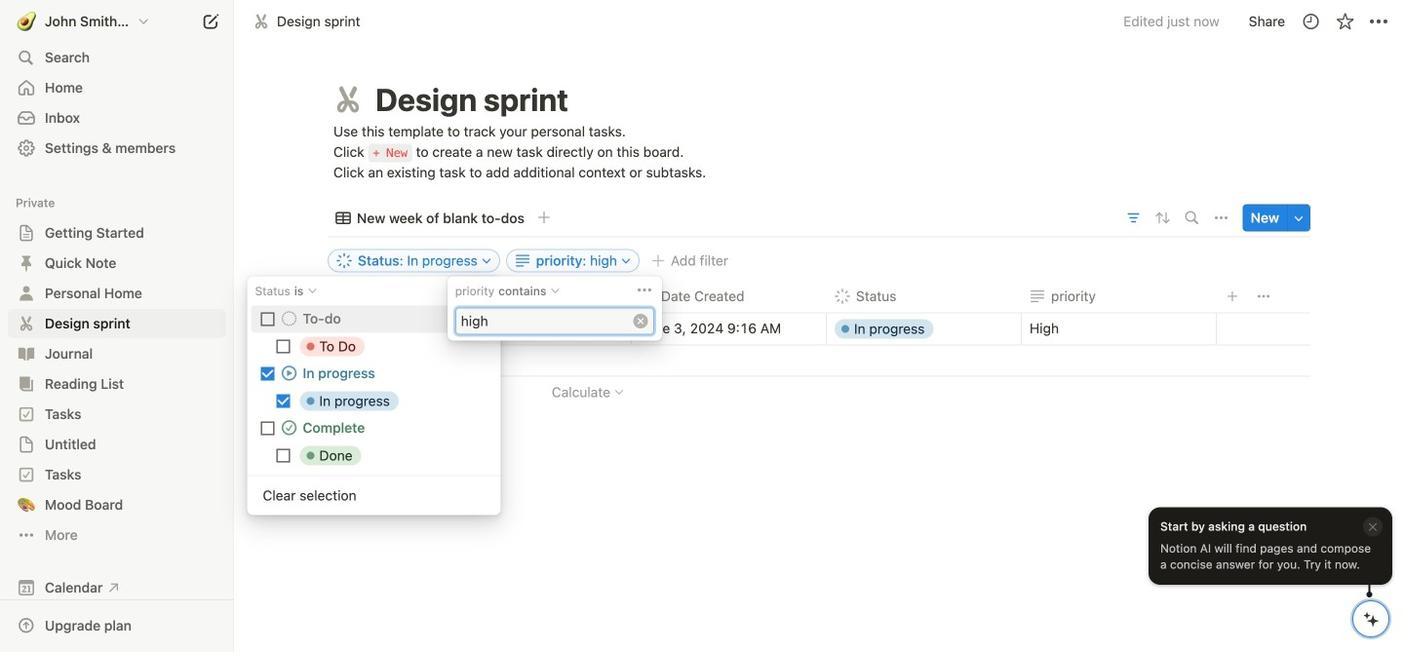 Task type: describe. For each thing, give the bounding box(es) containing it.
🎨 change page icon image
[[17, 494, 36, 517]]

updates image
[[1301, 12, 1321, 31]]

add view image
[[537, 211, 551, 224]]

5 open image from the top
[[20, 469, 32, 481]]

4 open image from the top
[[20, 439, 32, 450]]

filter image
[[1126, 210, 1142, 226]]

2 open image from the top
[[20, 318, 32, 330]]

close tooltip image
[[1367, 520, 1379, 534]]

5 open image from the top
[[20, 499, 32, 511]]

🥑 image
[[17, 9, 36, 35]]

🎨 image
[[18, 494, 35, 517]]

Type a value… text field
[[461, 311, 629, 331]]

change page icon image
[[331, 82, 366, 117]]



Task type: locate. For each thing, give the bounding box(es) containing it.
search image
[[1185, 211, 1199, 225]]

new page image
[[199, 10, 222, 33]]

tab list
[[328, 198, 1120, 237]]

open image
[[20, 227, 32, 239], [20, 257, 32, 269], [20, 378, 32, 390], [20, 439, 32, 450], [20, 469, 32, 481]]

favorite image
[[1335, 12, 1355, 31]]

tab
[[328, 204, 532, 231]]

open image
[[20, 288, 32, 299], [20, 318, 32, 330], [20, 348, 32, 360], [20, 409, 32, 420], [20, 499, 32, 511]]

sort image
[[1153, 208, 1173, 228]]

1 open image from the top
[[20, 227, 32, 239]]

3 open image from the top
[[20, 348, 32, 360]]

2 open image from the top
[[20, 257, 32, 269]]

4 open image from the top
[[20, 409, 32, 420]]

1 open image from the top
[[20, 288, 32, 299]]

3 open image from the top
[[20, 378, 32, 390]]



Task type: vqa. For each thing, say whether or not it's contained in the screenshot.
'👉' icon
no



